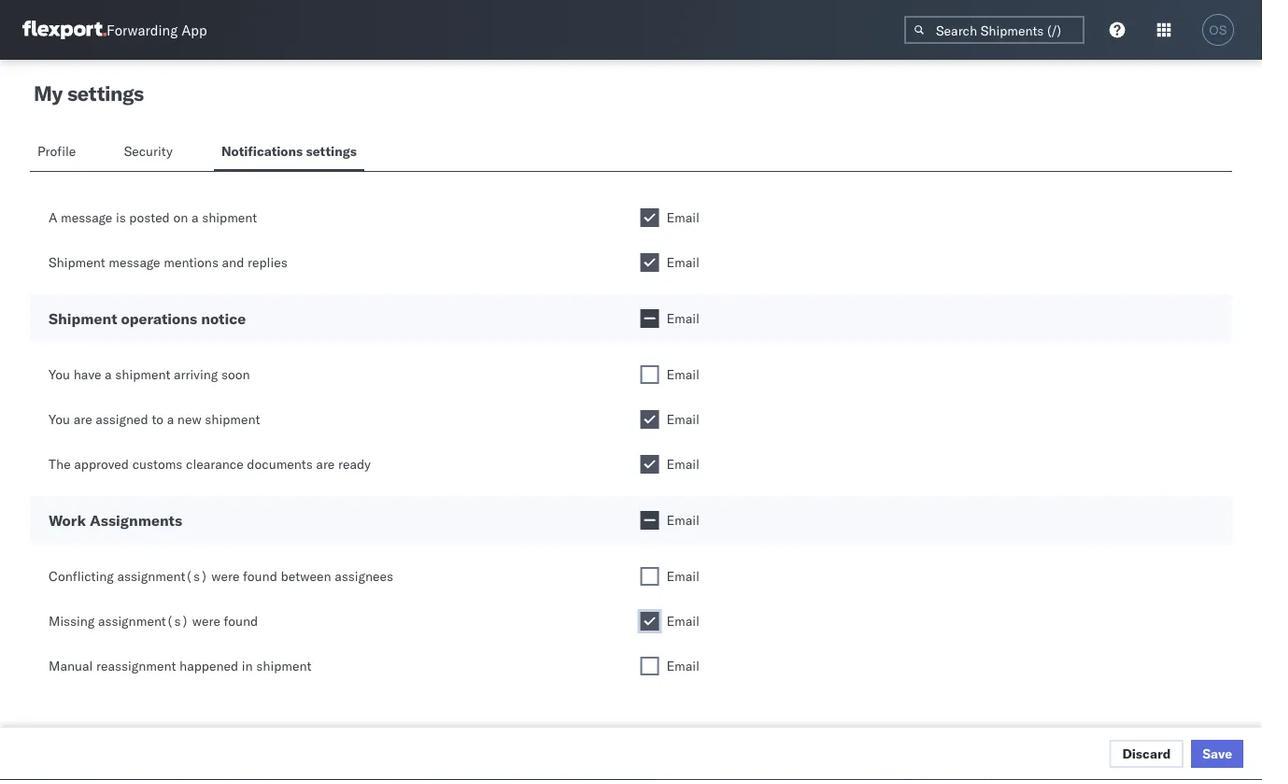 Task type: locate. For each thing, give the bounding box(es) containing it.
are left assigned
[[74, 411, 92, 427]]

you are assigned to a new shipment
[[49, 411, 260, 427]]

shipment message mentions and replies
[[49, 254, 287, 270]]

2 shipment from the top
[[49, 309, 117, 328]]

0 vertical spatial a
[[192, 209, 199, 226]]

None checkbox
[[641, 208, 659, 227], [641, 253, 659, 272], [641, 455, 659, 474], [641, 612, 659, 631], [641, 657, 659, 676], [641, 208, 659, 227], [641, 253, 659, 272], [641, 455, 659, 474], [641, 612, 659, 631], [641, 657, 659, 676]]

a
[[192, 209, 199, 226], [105, 366, 112, 383], [167, 411, 174, 427]]

1 vertical spatial you
[[49, 411, 70, 427]]

assignment(s) up reassignment
[[98, 613, 189, 629]]

profile
[[37, 143, 76, 159]]

shipment for shipment message mentions and replies
[[49, 254, 105, 270]]

settings inside the notifications settings button
[[306, 143, 357, 159]]

0 vertical spatial message
[[61, 209, 112, 226]]

you left have
[[49, 366, 70, 383]]

4 email from the top
[[667, 366, 700, 383]]

1 horizontal spatial settings
[[306, 143, 357, 159]]

manual reassignment happened in shipment
[[49, 658, 312, 674]]

forwarding app link
[[22, 21, 207, 39]]

ready
[[338, 456, 371, 472]]

shipment up have
[[49, 309, 117, 328]]

shipment right in
[[256, 658, 312, 674]]

message
[[61, 209, 112, 226], [109, 254, 160, 270]]

found left between
[[243, 568, 277, 584]]

shipment up and
[[202, 209, 257, 226]]

security button
[[116, 135, 184, 171]]

happened
[[179, 658, 238, 674]]

10 email from the top
[[667, 658, 700, 674]]

you
[[49, 366, 70, 383], [49, 411, 70, 427]]

shipment
[[49, 254, 105, 270], [49, 309, 117, 328]]

found
[[243, 568, 277, 584], [224, 613, 258, 629]]

you for you are assigned to a new shipment
[[49, 411, 70, 427]]

shipment
[[202, 209, 257, 226], [115, 366, 170, 383], [205, 411, 260, 427], [256, 658, 312, 674]]

email for manual reassignment happened in shipment
[[667, 658, 700, 674]]

2 vertical spatial a
[[167, 411, 174, 427]]

shipment for shipment operations notice
[[49, 309, 117, 328]]

7 email from the top
[[667, 512, 700, 528]]

were
[[211, 568, 240, 584], [192, 613, 220, 629]]

0 horizontal spatial are
[[74, 411, 92, 427]]

1 shipment from the top
[[49, 254, 105, 270]]

0 vertical spatial are
[[74, 411, 92, 427]]

1 vertical spatial found
[[224, 613, 258, 629]]

1 vertical spatial message
[[109, 254, 160, 270]]

are
[[74, 411, 92, 427], [316, 456, 335, 472]]

were left between
[[211, 568, 240, 584]]

3 email from the top
[[667, 310, 700, 327]]

9 email from the top
[[667, 613, 700, 629]]

1 vertical spatial settings
[[306, 143, 357, 159]]

0 vertical spatial found
[[243, 568, 277, 584]]

work
[[49, 511, 86, 530]]

notifications settings
[[221, 143, 357, 159]]

conflicting assignment(s) were found between assignees
[[49, 568, 393, 584]]

app
[[181, 21, 207, 39]]

settings right my
[[67, 80, 144, 106]]

a right on
[[192, 209, 199, 226]]

assignees
[[335, 568, 393, 584]]

1 vertical spatial shipment
[[49, 309, 117, 328]]

conflicting
[[49, 568, 114, 584]]

6 email from the top
[[667, 456, 700, 472]]

0 vertical spatial you
[[49, 366, 70, 383]]

0 horizontal spatial a
[[105, 366, 112, 383]]

you have a shipment arriving soon
[[49, 366, 250, 383]]

2 horizontal spatial a
[[192, 209, 199, 226]]

found up in
[[224, 613, 258, 629]]

a right have
[[105, 366, 112, 383]]

message for a
[[61, 209, 112, 226]]

discard button
[[1109, 740, 1184, 768]]

you for you have a shipment arriving soon
[[49, 366, 70, 383]]

2 you from the top
[[49, 411, 70, 427]]

shipment down a
[[49, 254, 105, 270]]

None checkbox
[[641, 309, 659, 328], [641, 365, 659, 384], [641, 410, 659, 429], [641, 511, 659, 530], [641, 567, 659, 586], [641, 309, 659, 328], [641, 365, 659, 384], [641, 410, 659, 429], [641, 511, 659, 530], [641, 567, 659, 586]]

1 email from the top
[[667, 209, 700, 226]]

my
[[34, 80, 63, 106]]

0 vertical spatial assignment(s)
[[117, 568, 208, 584]]

are left ready
[[316, 456, 335, 472]]

message right a
[[61, 209, 112, 226]]

email for you are assigned to a new shipment
[[667, 411, 700, 427]]

1 vertical spatial assignment(s)
[[98, 613, 189, 629]]

found for conflicting assignment(s) were found between assignees
[[243, 568, 277, 584]]

shipment up you are assigned to a new shipment
[[115, 366, 170, 383]]

you up the
[[49, 411, 70, 427]]

email for conflicting assignment(s) were found between assignees
[[667, 568, 700, 584]]

0 vertical spatial shipment
[[49, 254, 105, 270]]

1 vertical spatial were
[[192, 613, 220, 629]]

assignment(s) up missing assignment(s) were found
[[117, 568, 208, 584]]

0 vertical spatial were
[[211, 568, 240, 584]]

is
[[116, 209, 126, 226]]

settings
[[67, 80, 144, 106], [306, 143, 357, 159]]

to
[[152, 411, 164, 427]]

8 email from the top
[[667, 568, 700, 584]]

settings right the notifications
[[306, 143, 357, 159]]

a right the to
[[167, 411, 174, 427]]

1 you from the top
[[49, 366, 70, 383]]

email
[[667, 209, 700, 226], [667, 254, 700, 270], [667, 310, 700, 327], [667, 366, 700, 383], [667, 411, 700, 427], [667, 456, 700, 472], [667, 512, 700, 528], [667, 568, 700, 584], [667, 613, 700, 629], [667, 658, 700, 674]]

email for shipment operations notice
[[667, 310, 700, 327]]

0 horizontal spatial settings
[[67, 80, 144, 106]]

shipment right new
[[205, 411, 260, 427]]

0 vertical spatial settings
[[67, 80, 144, 106]]

2 email from the top
[[667, 254, 700, 270]]

assignments
[[90, 511, 182, 530]]

email for the approved customs clearance documents are ready
[[667, 456, 700, 472]]

message down the is
[[109, 254, 160, 270]]

1 vertical spatial are
[[316, 456, 335, 472]]

customs
[[132, 456, 183, 472]]

5 email from the top
[[667, 411, 700, 427]]

notice
[[201, 309, 246, 328]]

assignment(s)
[[117, 568, 208, 584], [98, 613, 189, 629]]

save
[[1203, 746, 1232, 762]]

arriving
[[174, 366, 218, 383]]

and
[[222, 254, 244, 270]]

were up happened
[[192, 613, 220, 629]]



Task type: vqa. For each thing, say whether or not it's contained in the screenshot.
Email related to Manual reassignment happened in shipment
yes



Task type: describe. For each thing, give the bounding box(es) containing it.
a
[[49, 209, 57, 226]]

email for missing assignment(s) were found
[[667, 613, 700, 629]]

my settings
[[34, 80, 144, 106]]

save button
[[1192, 740, 1244, 768]]

os
[[1209, 23, 1227, 37]]

soon
[[221, 366, 250, 383]]

work assignments
[[49, 511, 182, 530]]

were for missing
[[192, 613, 220, 629]]

have
[[74, 366, 101, 383]]

1 horizontal spatial are
[[316, 456, 335, 472]]

shipment operations notice
[[49, 309, 246, 328]]

os button
[[1197, 8, 1240, 51]]

message for shipment
[[109, 254, 160, 270]]

operations
[[121, 309, 197, 328]]

settings for my settings
[[67, 80, 144, 106]]

Search Shipments (/) text field
[[904, 16, 1085, 44]]

between
[[281, 568, 331, 584]]

the approved customs clearance documents are ready
[[49, 456, 371, 472]]

the
[[49, 456, 71, 472]]

mentions
[[164, 254, 219, 270]]

manual
[[49, 658, 93, 674]]

email for a message is posted on a shipment
[[667, 209, 700, 226]]

reassignment
[[96, 658, 176, 674]]

email for work assignments
[[667, 512, 700, 528]]

email for shipment message mentions and replies
[[667, 254, 700, 270]]

assigned
[[96, 411, 148, 427]]

in
[[242, 658, 253, 674]]

clearance
[[186, 456, 244, 472]]

forwarding
[[107, 21, 178, 39]]

missing assignment(s) were found
[[49, 613, 258, 629]]

missing
[[49, 613, 95, 629]]

assignment(s) for conflicting
[[117, 568, 208, 584]]

found for missing assignment(s) were found
[[224, 613, 258, 629]]

posted
[[129, 209, 170, 226]]

new
[[177, 411, 201, 427]]

notifications settings button
[[214, 135, 364, 171]]

discard
[[1123, 746, 1171, 762]]

documents
[[247, 456, 313, 472]]

notifications
[[221, 143, 303, 159]]

replies
[[248, 254, 287, 270]]

forwarding app
[[107, 21, 207, 39]]

on
[[173, 209, 188, 226]]

email for you have a shipment arriving soon
[[667, 366, 700, 383]]

security
[[124, 143, 173, 159]]

settings for notifications settings
[[306, 143, 357, 159]]

approved
[[74, 456, 129, 472]]

a message is posted on a shipment
[[49, 209, 257, 226]]

1 vertical spatial a
[[105, 366, 112, 383]]

profile button
[[30, 135, 87, 171]]

assignment(s) for missing
[[98, 613, 189, 629]]

flexport. image
[[22, 21, 107, 39]]

were for conflicting
[[211, 568, 240, 584]]

1 horizontal spatial a
[[167, 411, 174, 427]]



